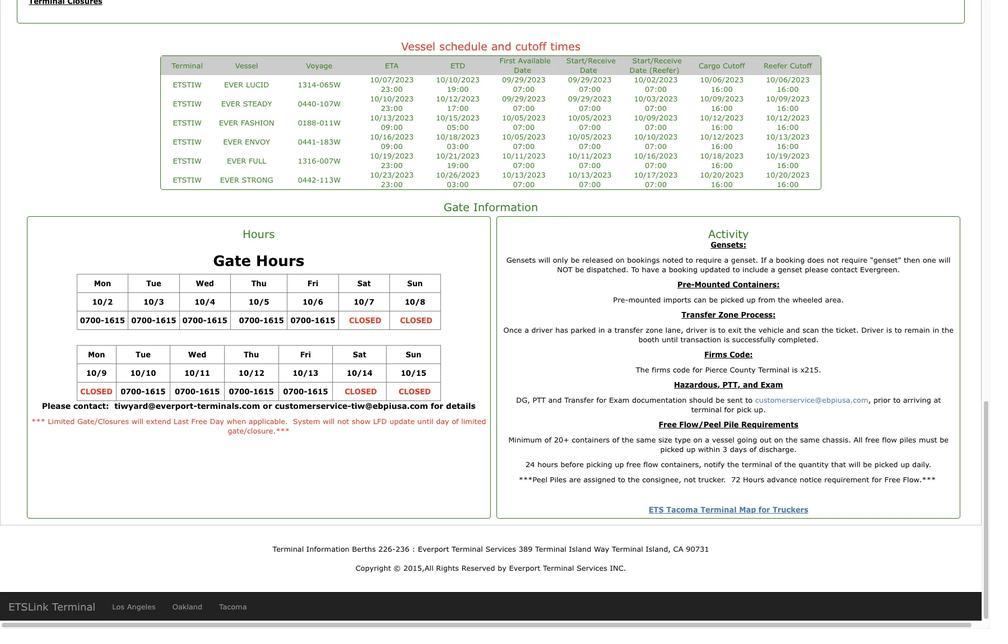 Task type: vqa. For each thing, say whether or not it's contained in the screenshot.
first '1600' from the right
no



Task type: locate. For each thing, give the bounding box(es) containing it.
0 horizontal spatial 10/16/2023
[[370, 132, 414, 141]]

2 10/20/2023 16:00 from the left
[[766, 170, 810, 189]]

10/19/2023 down 10/13/2023 16:00
[[766, 151, 810, 160]]

1 vertical spatial wed
[[188, 350, 206, 359]]

until inside once a driver has parked in a transfer zone lane, driver is to exit the vehicle and scan the ticket. driver is to remain in the booth until transaction is successfully completed.
[[662, 335, 678, 344]]

0700-1615 down 10/3
[[131, 316, 176, 325]]

cutoff for cargo
[[723, 61, 745, 70]]

booking
[[776, 256, 805, 265], [669, 265, 698, 274]]

thu for 10/12
[[244, 350, 259, 359]]

services for 389
[[486, 545, 516, 554]]

07:00 inside 10/16/2023 07:00
[[645, 161, 667, 170]]

services down way in the right of the page
[[577, 564, 608, 573]]

09:00 inside 10/16/2023 09:00
[[381, 142, 403, 151]]

everport
[[418, 545, 449, 554], [509, 564, 541, 573]]

cutoff for reefer
[[790, 61, 812, 70]]

0 horizontal spatial on
[[616, 256, 625, 265]]

0 horizontal spatial picked
[[661, 445, 684, 454]]

is left x215.
[[792, 365, 798, 374]]

ever up ever steady on the left
[[224, 80, 243, 89]]

free flow/peel pile requirements
[[659, 420, 799, 429]]

4 23:00 from the top
[[381, 180, 403, 189]]

0 vertical spatial 10/16/2023
[[370, 132, 414, 141]]

1 horizontal spatial 10/20/2023
[[766, 170, 810, 179]]

area.
[[825, 295, 844, 304]]

1 10/09/2023 16:00 from the left
[[700, 94, 744, 113]]

1 19:00 from the top
[[447, 85, 469, 94]]

ever up 'ever fashion'
[[221, 99, 241, 108]]

start/receive inside start/receive date
[[567, 56, 616, 65]]

cargo cutoff
[[696, 61, 748, 70]]

0 horizontal spatial 10/20/2023
[[700, 170, 744, 179]]

minimum of 20+ containers of the same size type on a vessel going out on the same chassis. all free flow piles must be picked up within 3 days of discharge.
[[509, 436, 949, 454]]

0700-1615 down "10/10"
[[121, 387, 166, 396]]

flow
[[883, 436, 897, 445], [644, 460, 659, 469]]

please
[[42, 401, 71, 411]]

1 horizontal spatial 10/16/2023
[[634, 151, 678, 160]]

07:00 inside 10/17/2023 07:00
[[645, 180, 667, 189]]

sat up 10/7 at the left of the page
[[358, 279, 371, 288]]

1 horizontal spatial not
[[684, 475, 696, 484]]

1 vertical spatial 10/10/2023
[[370, 94, 414, 103]]

information
[[474, 200, 538, 214], [307, 545, 350, 554]]

trucker.  72
[[699, 475, 741, 484]]

03:00 down 10/26/2023
[[447, 180, 469, 189]]

2 10/19/2023 from the left
[[766, 151, 810, 160]]

09/29/2023
[[502, 75, 546, 84], [568, 75, 612, 84], [502, 94, 546, 103], [568, 94, 612, 103]]

0 horizontal spatial free
[[191, 417, 207, 426]]

1 vertical spatial everport
[[509, 564, 541, 573]]

0 vertical spatial 10/10/2023
[[436, 75, 480, 84]]

in
[[599, 326, 605, 335], [933, 326, 940, 335]]

has
[[556, 326, 568, 335]]

cutoff right reefer
[[790, 61, 812, 70]]

1 vertical spatial exam
[[609, 396, 630, 405]]

2 vertical spatial 10/10/2023
[[634, 132, 678, 141]]

0700- down 10/11
[[175, 387, 199, 396]]

booth
[[639, 335, 660, 344]]

inc.
[[610, 564, 626, 573]]

10/19/2023 for 16:00
[[766, 151, 810, 160]]

2 09:00 from the top
[[381, 142, 403, 151]]

gate for gate hours
[[213, 252, 251, 269]]

zone
[[719, 311, 739, 320]]

ets tacoma terminal map for truckers link
[[649, 506, 809, 515]]

noted
[[663, 256, 683, 265]]

ever for ever full
[[227, 156, 246, 165]]

10/9
[[86, 369, 107, 378]]

0 vertical spatial vessel
[[401, 39, 436, 53]]

day
[[210, 417, 224, 426]]

1 horizontal spatial vessel
[[401, 39, 436, 53]]

3 23:00 from the top
[[381, 161, 403, 170]]

2 23:00 from the top
[[381, 104, 403, 113]]

gate
[[444, 200, 470, 214], [213, 252, 251, 269]]

1 vertical spatial 10/18/2023
[[700, 151, 744, 160]]

1 horizontal spatial 10/06/2023
[[766, 75, 810, 84]]

everport down 389
[[509, 564, 541, 573]]

same up quantity
[[801, 436, 820, 445]]

10/18/2023 for 16:00
[[700, 151, 744, 160]]

customerservice@ebpiusa.com link
[[755, 396, 869, 405]]

ever lucid
[[224, 80, 269, 89]]

0 horizontal spatial 10/09/2023 16:00
[[700, 94, 744, 113]]

0 vertical spatial 03:00
[[447, 142, 469, 151]]

information down the 10/26/2023 03:00
[[474, 200, 538, 214]]

10/19/2023 down 10/16/2023 09:00
[[370, 151, 414, 160]]

0 vertical spatial sat
[[358, 279, 371, 288]]

one
[[923, 256, 937, 265]]

be inside minimum of 20+ containers of the same size type on a vessel going out on the same chassis. all free flow piles must be picked up within 3 days of discharge.
[[940, 436, 949, 445]]

is down exit
[[724, 335, 730, 344]]

full
[[249, 156, 266, 165]]

picked up 'transfer zone process:' at the right
[[721, 295, 744, 304]]

10/10/2023 for 07:00
[[634, 132, 678, 141]]

up
[[747, 295, 756, 304], [687, 445, 696, 454], [615, 460, 624, 469], [901, 460, 910, 469]]

a down noted at the right top of page
[[662, 265, 667, 274]]

1 vertical spatial 19:00
[[447, 161, 469, 170]]

1 vertical spatial 03:00
[[447, 180, 469, 189]]

1 vertical spatial services
[[577, 564, 608, 573]]

information for terminal
[[307, 545, 350, 554]]

0 vertical spatial thu
[[251, 279, 267, 288]]

on up discharge.
[[775, 436, 784, 445]]

ever full
[[227, 156, 266, 165]]

firms code:
[[705, 350, 753, 359]]

booking down noted at the right top of page
[[669, 265, 698, 274]]

4 etstiw from the top
[[173, 137, 202, 146]]

exam up up. on the bottom right of page
[[761, 381, 783, 390]]

sun for 10/8
[[407, 279, 423, 288]]

07:00 inside 10/10/2023 07:00
[[645, 142, 667, 151]]

for right requirement
[[872, 475, 882, 484]]

start/receive down times
[[567, 56, 616, 65]]

1 vertical spatial tue
[[136, 350, 151, 359]]

1 vertical spatial sat
[[353, 350, 366, 359]]

to down genset.
[[733, 265, 740, 274]]

0 horizontal spatial 10/06/2023 16:00
[[700, 75, 744, 94]]

0700-
[[80, 316, 104, 325], [131, 316, 156, 325], [183, 316, 207, 325], [239, 316, 263, 325], [291, 316, 315, 325], [121, 387, 145, 396], [175, 387, 199, 396], [229, 387, 253, 396], [283, 387, 307, 396]]

10/02/2023
[[634, 75, 678, 84]]

0 horizontal spatial date
[[514, 66, 531, 75]]

pierce
[[706, 365, 728, 374]]

thu up 10/12
[[244, 350, 259, 359]]

0 horizontal spatial 10/18/2023
[[436, 132, 480, 141]]

0 horizontal spatial vessel
[[235, 61, 258, 70]]

1 03:00 from the top
[[447, 142, 469, 151]]

2 cutoff from the left
[[790, 61, 812, 70]]

will right that
[[849, 460, 861, 469]]

1615 down 10/2
[[104, 316, 125, 325]]

thu for 10/5
[[251, 279, 267, 288]]

2 horizontal spatial 10/09/2023
[[766, 94, 810, 103]]

on inside gensets will only be released on bookings noted to require a genset. if a booking does not require "genset" then one will not be dispatched. to have a booking updated to include a genset please contact evergreen.
[[616, 256, 625, 265]]

10/03/2023
[[634, 94, 678, 103]]

fri up 10/6
[[308, 279, 318, 288]]

for
[[693, 365, 703, 374], [597, 396, 607, 405], [431, 401, 444, 411], [725, 405, 735, 414], [872, 475, 882, 484], [759, 506, 771, 515]]

10/19/2023 16:00
[[766, 151, 810, 170]]

23:00 inside 10/07/2023 23:00
[[381, 85, 403, 94]]

tacoma link
[[211, 593, 255, 621]]

flow/peel
[[680, 420, 721, 429]]

:
[[412, 545, 416, 554]]

ever for ever envoy
[[223, 137, 242, 146]]

10/16/2023 for 09:00
[[370, 132, 414, 141]]

code:
[[730, 350, 753, 359]]

0 horizontal spatial 10/11/2023 07:00
[[502, 151, 546, 170]]

10/09/2023 down reefer cutoff
[[766, 94, 810, 103]]

0 horizontal spatial 10/06/2023
[[700, 75, 744, 84]]

19:00 down 10/21/2023 on the top
[[447, 161, 469, 170]]

start/receive for start/receive date
[[567, 56, 616, 65]]

up left the from
[[747, 295, 756, 304]]

1 vertical spatial 10/16/2023
[[634, 151, 678, 160]]

date inside the first available date
[[514, 66, 531, 75]]

19:00 for 10/21/2023 19:00
[[447, 161, 469, 170]]

etstiw for ever lucid
[[173, 80, 202, 89]]

for right code
[[693, 365, 703, 374]]

1 in from the left
[[599, 326, 605, 335]]

terminal inside ', prior to arriving at terminal for pick up.'
[[692, 405, 722, 414]]

1 vertical spatial not
[[337, 417, 349, 426]]

0 horizontal spatial driver
[[532, 326, 553, 335]]

09:00 for 10/13/2023 09:00
[[381, 123, 403, 132]]

1 date from the left
[[514, 66, 531, 75]]

0 vertical spatial wed
[[196, 279, 214, 288]]

tiwyard@everport-
[[114, 401, 197, 411]]

23:00 inside 10/10/2023 23:00
[[381, 104, 403, 113]]

0 horizontal spatial in
[[599, 326, 605, 335]]

lucid
[[246, 80, 269, 89]]

6 etstiw from the top
[[173, 175, 202, 184]]

19:00 for 10/10/2023 19:00
[[447, 85, 469, 94]]

09/29/2023 07:00
[[502, 75, 546, 94], [568, 75, 612, 94], [502, 94, 546, 113], [568, 94, 612, 113]]

system
[[293, 417, 320, 426]]

10/16/2023 09:00
[[370, 132, 414, 151]]

10/15
[[401, 369, 427, 378]]

0 vertical spatial 09:00
[[381, 123, 403, 132]]

1 horizontal spatial exam
[[761, 381, 783, 390]]

10/06/2023
[[700, 75, 744, 84], [766, 75, 810, 84]]

19:00 inside 10/21/2023 19:00
[[447, 161, 469, 170]]

ca
[[674, 545, 684, 554]]

0 horizontal spatial free
[[627, 460, 641, 469]]

10/17/2023 07:00
[[634, 170, 678, 189]]

1 vertical spatial fri
[[300, 350, 311, 359]]

2 etstiw from the top
[[173, 99, 202, 108]]

10/21/2023
[[436, 151, 480, 160]]

0 horizontal spatial flow
[[644, 460, 659, 469]]

1615
[[104, 316, 125, 325], [156, 316, 176, 325], [207, 316, 227, 325], [263, 316, 284, 325], [315, 316, 336, 325], [145, 387, 166, 396], [199, 387, 220, 396], [253, 387, 274, 396], [307, 387, 328, 396]]

1 horizontal spatial picked
[[721, 295, 744, 304]]

10/09/2023 16:00 down reefer cutoff
[[766, 94, 810, 113]]

10/09/2023 16:00
[[700, 94, 744, 113], [766, 94, 810, 113]]

etslink
[[8, 601, 49, 613]]

gate/closure.***
[[228, 427, 290, 436]]

pre- up imports
[[678, 280, 695, 289]]

not down 'containers,'
[[684, 475, 696, 484]]

ever for ever fashion
[[219, 118, 238, 127]]

0 vertical spatial services
[[486, 545, 516, 554]]

2 horizontal spatial picked
[[875, 460, 898, 469]]

sat up 10/14
[[353, 350, 366, 359]]

available
[[518, 56, 551, 65]]

thu up the 10/5
[[251, 279, 267, 288]]

10/16/2023
[[370, 132, 414, 141], [634, 151, 678, 160]]

1 horizontal spatial flow
[[883, 436, 897, 445]]

everport right :
[[418, 545, 449, 554]]

1 horizontal spatial transfer
[[682, 311, 716, 320]]

0 vertical spatial fri
[[308, 279, 318, 288]]

1 horizontal spatial 10/11/2023
[[568, 151, 612, 160]]

vessel up 10/07/2023
[[401, 39, 436, 53]]

09:00 up "10/19/2023 23:00" on the top of page
[[381, 142, 403, 151]]

0 vertical spatial booking
[[776, 256, 805, 265]]

0 horizontal spatial require
[[696, 256, 722, 265]]

free left flow.***
[[885, 475, 901, 484]]

5 etstiw from the top
[[173, 156, 202, 165]]

same
[[637, 436, 656, 445], [801, 436, 820, 445]]

gensets will only be released on bookings noted to require a genset. if a booking does not require "genset" then one will not be dispatched. to have a booking updated to include a genset please contact evergreen.
[[507, 256, 951, 274]]

23:00 down 10/07/2023
[[381, 85, 403, 94]]

0 horizontal spatial 10/11/2023
[[502, 151, 546, 160]]

only
[[553, 256, 568, 265]]

1 23:00 from the top
[[381, 85, 403, 94]]

sun
[[407, 279, 423, 288], [406, 350, 422, 359]]

10/06/2023 down "cargo cutoff"
[[700, 75, 744, 84]]

transfer right ptt
[[565, 396, 594, 405]]

0 horizontal spatial start/receive
[[567, 56, 616, 65]]

03:00 inside 10/18/2023 03:00
[[447, 142, 469, 151]]

03:00 for 10/26/2023 03:00
[[447, 180, 469, 189]]

advance
[[767, 475, 798, 484]]

10/16/2023 down 10/10/2023 07:00
[[634, 151, 678, 160]]

fri for 10/13
[[300, 350, 311, 359]]

10/06/2023 16:00 down reefer cutoff
[[766, 75, 810, 94]]

0 vertical spatial sun
[[407, 279, 423, 288]]

10/10/2023 down etd
[[436, 75, 480, 84]]

10/10/2023 down '10/09/2023 07:00'
[[634, 132, 678, 141]]

1 10/06/2023 from the left
[[700, 75, 744, 84]]

2 03:00 from the top
[[447, 180, 469, 189]]

1 10/19/2023 from the left
[[370, 151, 414, 160]]

gate up the 10/5
[[213, 252, 251, 269]]

19:00 inside 10/10/2023 19:00
[[447, 85, 469, 94]]

sat for 10/7
[[358, 279, 371, 288]]

1 horizontal spatial driver
[[686, 326, 708, 335]]

1 vertical spatial free
[[627, 460, 641, 469]]

wed up "10/4"
[[196, 279, 214, 288]]

ets tacoma terminal map for truckers
[[649, 506, 809, 515]]

23:00 inside "10/19/2023 23:00"
[[381, 161, 403, 170]]

of right day
[[452, 417, 459, 426]]

20+
[[554, 436, 570, 445]]

services up by
[[486, 545, 516, 554]]

ptt
[[533, 396, 546, 405]]

0700-1615 up customerservice-
[[283, 387, 328, 396]]

23:00 for 10/19/2023 23:00
[[381, 161, 403, 170]]

1 vertical spatial sun
[[406, 350, 422, 359]]

etstiw for ever envoy
[[173, 137, 202, 146]]

1 horizontal spatial free
[[866, 436, 880, 445]]

for inside ', prior to arriving at terminal for pick up.'
[[725, 405, 735, 414]]

3 date from the left
[[630, 66, 647, 75]]

2 horizontal spatial 10/10/2023
[[634, 132, 678, 141]]

1 vertical spatial vessel
[[235, 61, 258, 70]]

1 horizontal spatial information
[[474, 200, 538, 214]]

10/20/2023 16:00 down 10/18/2023 16:00
[[700, 170, 744, 189]]

03:00 for 10/18/2023 03:00
[[447, 142, 469, 151]]

0 vertical spatial hours
[[243, 227, 275, 240]]

requirements
[[742, 420, 799, 429]]

10/07/2023 23:00
[[370, 75, 414, 94]]

vessel schedule and cutoff times
[[401, 39, 581, 53]]

pre-mounted containers:
[[678, 280, 780, 289]]

1 10/20/2023 from the left
[[700, 170, 744, 179]]

0 vertical spatial gate
[[444, 200, 470, 214]]

date inside 'start/receive date (reefer)'
[[630, 66, 647, 75]]

pre- up transfer
[[613, 295, 629, 304]]

gate information
[[444, 200, 538, 214]]

1 horizontal spatial same
[[801, 436, 820, 445]]

free
[[191, 417, 207, 426], [659, 420, 677, 429], [885, 475, 901, 484]]

sun up 10/15
[[406, 350, 422, 359]]

1 vertical spatial gate
[[213, 252, 251, 269]]

have
[[642, 265, 660, 274]]

requirement
[[825, 475, 870, 484]]

10/09/2023 16:00 down "cargo cutoff"
[[700, 94, 744, 113]]

1 horizontal spatial terminal
[[742, 460, 772, 469]]

1 vertical spatial pre-
[[613, 295, 629, 304]]

last
[[174, 417, 189, 426]]

ever down ever steady on the left
[[219, 118, 238, 127]]

0 vertical spatial tue
[[146, 279, 161, 288]]

07:00 inside "10/03/2023 07:00"
[[645, 104, 667, 113]]

ever down ever full
[[220, 175, 239, 184]]

2 date from the left
[[580, 66, 597, 75]]

10/21/2023 19:00
[[436, 151, 480, 170]]

1 horizontal spatial until
[[662, 335, 678, 344]]

mon up 10/2
[[94, 279, 111, 288]]

island
[[569, 545, 592, 554]]

of down discharge.
[[775, 460, 782, 469]]

once a driver has parked in a transfer zone lane, driver is to exit the vehicle and scan the ticket. driver is to remain in the booth until transaction is successfully completed.
[[504, 326, 954, 344]]

will down customerservice-
[[323, 417, 335, 426]]

10/18/2023 for 03:00
[[436, 132, 480, 141]]

hours up the 10/5
[[256, 252, 305, 269]]

ever for ever strong
[[220, 175, 239, 184]]

1 horizontal spatial 10/13/2023 07:00
[[568, 170, 612, 189]]

09:00 inside '10/13/2023 09:00'
[[381, 123, 403, 132]]

tue for 10/3
[[146, 279, 161, 288]]

to inside ', prior to arriving at terminal for pick up.'
[[894, 396, 901, 405]]

2 19:00 from the top
[[447, 161, 469, 170]]

2 vertical spatial picked
[[875, 460, 898, 469]]

10/19/2023 for 23:00
[[370, 151, 414, 160]]

date inside start/receive date
[[580, 66, 597, 75]]

1 vertical spatial information
[[307, 545, 350, 554]]

0 horizontal spatial transfer
[[565, 396, 594, 405]]

1 horizontal spatial cutoff
[[790, 61, 812, 70]]

,
[[869, 396, 871, 405]]

1 require from the left
[[696, 256, 722, 265]]

released
[[582, 256, 613, 265]]

23:00 inside 10/23/2023 23:00
[[381, 180, 403, 189]]

10/12/2023
[[436, 94, 480, 103], [700, 113, 744, 122], [766, 113, 810, 122], [700, 132, 744, 141]]

1 start/receive from the left
[[567, 56, 616, 65]]

10/03/2023 07:00
[[634, 94, 678, 113]]

until inside *** limited gate/closures will extend last free day when applicable.  system will not show lfd update until day of limited gate/closure.***
[[418, 417, 434, 426]]

1 horizontal spatial 10/06/2023 16:00
[[766, 75, 810, 94]]

1 horizontal spatial date
[[580, 66, 597, 75]]

sun up 10/8
[[407, 279, 423, 288]]

0 horizontal spatial gate
[[213, 252, 251, 269]]

1 horizontal spatial 10/11/2023 07:00
[[568, 151, 612, 170]]

0 vertical spatial information
[[474, 200, 538, 214]]

0 horizontal spatial same
[[637, 436, 656, 445]]

date for start/receive date (reefer)
[[630, 66, 647, 75]]

3 etstiw from the top
[[173, 118, 202, 127]]

1 horizontal spatial 10/20/2023 16:00
[[766, 170, 810, 189]]

be up not
[[571, 256, 580, 265]]

and right ptt
[[549, 396, 562, 405]]

fri
[[308, 279, 318, 288], [300, 350, 311, 359]]

2 start/receive from the left
[[633, 56, 682, 65]]

1 etstiw from the top
[[173, 80, 202, 89]]

tue up "10/10"
[[136, 350, 151, 359]]

03:00
[[447, 142, 469, 151], [447, 180, 469, 189]]

code
[[673, 365, 690, 374]]

0 vertical spatial 10/18/2023
[[436, 132, 480, 141]]

10/11/2023
[[502, 151, 546, 160], [568, 151, 612, 160]]

closed down 10/7 at the left of the page
[[342, 316, 387, 325]]

hours up gate hours
[[243, 227, 275, 240]]

for down sent
[[725, 405, 735, 414]]

1 horizontal spatial booking
[[776, 256, 805, 265]]

0 horizontal spatial everport
[[418, 545, 449, 554]]

"genset"
[[870, 256, 902, 265]]

0 vertical spatial picked
[[721, 295, 744, 304]]

a left transfer
[[608, 326, 612, 335]]

0 horizontal spatial booking
[[669, 265, 698, 274]]

03:00 inside the 10/26/2023 03:00
[[447, 180, 469, 189]]

1 horizontal spatial everport
[[509, 564, 541, 573]]

0 vertical spatial mon
[[94, 279, 111, 288]]

etstiw for ever full
[[173, 156, 202, 165]]

1 09:00 from the top
[[381, 123, 403, 132]]

free left day at the left of the page
[[191, 417, 207, 426]]

to left exit
[[719, 326, 726, 335]]

date for start/receive date
[[580, 66, 597, 75]]

gate down the 10/26/2023 03:00
[[444, 200, 470, 214]]

terminal down the should
[[692, 405, 722, 414]]

ever up ever full
[[223, 137, 242, 146]]

1 vertical spatial transfer
[[565, 396, 594, 405]]

by
[[498, 564, 507, 573]]

be right must
[[940, 436, 949, 445]]

wed for 10/4
[[196, 279, 214, 288]]

is right driver
[[887, 326, 893, 335]]

0 horizontal spatial exam
[[609, 396, 630, 405]]

start/receive inside 'start/receive date (reefer)'
[[633, 56, 682, 65]]

vessel for vessel schedule and cutoff times
[[401, 39, 436, 53]]

firms
[[652, 365, 671, 374]]

1 cutoff from the left
[[723, 61, 745, 70]]

a left the genset
[[771, 265, 776, 274]]

10/20/2023 16:00 down 10/19/2023 16:00
[[766, 170, 810, 189]]

1 horizontal spatial services
[[577, 564, 608, 573]]



Task type: describe. For each thing, give the bounding box(es) containing it.
to right noted at the right top of page
[[686, 256, 693, 265]]

for up containers
[[597, 396, 607, 405]]

and inside once a driver has parked in a transfer zone lane, driver is to exit the vehicle and scan the ticket. driver is to remain in the booth until transaction is successfully completed.
[[787, 326, 800, 335]]

for up day
[[431, 401, 444, 411]]

tiw@ebpiusa.com
[[351, 401, 428, 411]]

0700- down 10/2
[[80, 316, 104, 325]]

2 10/11/2023 07:00 from the left
[[568, 151, 612, 170]]

2 vertical spatial hours
[[743, 475, 765, 484]]

a right if at the right of the page
[[769, 256, 774, 265]]

vessel for vessel
[[235, 61, 258, 70]]

etstiw for ever strong
[[173, 175, 202, 184]]

remain
[[905, 326, 930, 335]]

pile
[[724, 420, 739, 429]]

the up ***peel piles are assigned to the consignee, not trucker.  72 hours advance notice requirement for free flow.***
[[728, 460, 739, 469]]

09:00 for 10/16/2023 09:00
[[381, 142, 403, 151]]

10/09/2023 07:00
[[634, 113, 678, 132]]

1615 down 10/3
[[156, 316, 176, 325]]

should
[[689, 396, 713, 405]]

information for gate
[[474, 200, 538, 214]]

truckers
[[773, 506, 809, 515]]

vessel
[[712, 436, 735, 445]]

183w
[[320, 137, 341, 146]]

first
[[500, 56, 516, 65]]

to
[[631, 265, 640, 274]]

up left daily.
[[901, 460, 910, 469]]

10/12/2023 16:00 for 10/13/2023
[[700, 132, 744, 151]]

up.
[[754, 405, 766, 414]]

113w
[[320, 175, 341, 184]]

parked
[[571, 326, 596, 335]]

reserved
[[462, 564, 495, 573]]

rights
[[436, 564, 459, 573]]

the right the from
[[778, 295, 790, 304]]

2 10/11/2023 from the left
[[568, 151, 612, 160]]

10/4
[[195, 297, 215, 306]]

of right containers
[[613, 436, 620, 445]]

1 10/11/2023 from the left
[[502, 151, 546, 160]]

be right not
[[575, 265, 584, 274]]

vehicle
[[759, 326, 784, 335]]

0700- down 10/6
[[291, 316, 315, 325]]

please contact:  tiwyard@everport-terminals.com or customerservice-tiw@ebpiusa.com for details
[[42, 401, 476, 411]]

angeles
[[127, 603, 156, 612]]

1 horizontal spatial on
[[694, 436, 703, 445]]

fri for 10/6
[[308, 279, 318, 288]]

107w
[[320, 99, 341, 108]]

be right can
[[709, 295, 718, 304]]

will right one
[[939, 256, 951, 265]]

10/13
[[293, 369, 319, 378]]

2 10/20/2023 from the left
[[766, 170, 810, 179]]

pre- for mounted
[[678, 280, 695, 289]]

23:00 for 10/10/2023 23:00
[[381, 104, 403, 113]]

1615 up or
[[253, 387, 274, 396]]

10/12/2023 17:00
[[436, 94, 480, 113]]

10/10/2023 07:00
[[634, 132, 678, 151]]

0700-1615 down 10/2
[[80, 316, 125, 325]]

a inside minimum of 20+ containers of the same size type on a vessel going out on the same chassis. all free flow piles must be picked up within 3 days of discharge.
[[705, 436, 710, 445]]

1615 up tiwyard@everport-
[[145, 387, 166, 396]]

0 vertical spatial transfer
[[682, 311, 716, 320]]

of inside *** limited gate/closures will extend last free day when applicable.  system will not show lfd update until day of limited gate/closure.***
[[452, 417, 459, 426]]

etslink terminal
[[8, 601, 95, 613]]

transfer zone process:
[[682, 311, 776, 320]]

16:00 inside 10/13/2023 16:00
[[777, 142, 799, 151]]

free inside minimum of 20+ containers of the same size type on a vessel going out on the same chassis. all free flow piles must be picked up within 3 days of discharge.
[[866, 436, 880, 445]]

fashion
[[241, 118, 274, 127]]

free inside *** limited gate/closures will extend last free day when applicable.  system will not show lfd update until day of limited gate/closure.***
[[191, 417, 207, 426]]

start/receive date (reefer)
[[630, 56, 682, 75]]

firms
[[705, 350, 727, 359]]

mon for 10/9
[[88, 350, 105, 359]]

0 horizontal spatial 10/09/2023
[[634, 113, 678, 122]]

sun for 10/15
[[406, 350, 422, 359]]

closed down 10/14
[[337, 387, 382, 396]]

times
[[551, 39, 581, 53]]

limited
[[461, 417, 486, 426]]

county
[[730, 365, 756, 374]]

pre- for mounted
[[613, 295, 629, 304]]

10/11
[[184, 369, 210, 378]]

10/07/2023
[[370, 75, 414, 84]]

0700- down the 10/13
[[283, 387, 307, 396]]

be up requirement
[[863, 460, 872, 469]]

1 same from the left
[[637, 436, 656, 445]]

07:00 inside '10/09/2023 07:00'
[[645, 123, 667, 132]]

24 hours before picking up free flow containers, notify the terminal of the quantity that will be picked up daily.
[[526, 460, 932, 469]]

start/receive date
[[564, 56, 616, 75]]

1615 up customerservice-
[[307, 387, 328, 396]]

size
[[659, 436, 673, 445]]

16:00 inside 10/18/2023 16:00
[[711, 161, 733, 170]]

ever for ever steady
[[221, 99, 241, 108]]

gate for gate information
[[444, 200, 470, 214]]

bookings
[[627, 256, 660, 265]]

transaction
[[681, 335, 722, 344]]

2 same from the left
[[801, 436, 820, 445]]

closed down 10/9
[[80, 387, 113, 396]]

to left remain
[[895, 326, 902, 335]]

flow inside minimum of 20+ containers of the same size type on a vessel going out on the same chassis. all free flow piles must be picked up within 3 days of discharge.
[[883, 436, 897, 445]]

2 require from the left
[[842, 256, 868, 265]]

1 vertical spatial hours
[[256, 252, 305, 269]]

10/16/2023 for 07:00
[[634, 151, 678, 160]]

a up updated
[[724, 256, 729, 265]]

10/7
[[354, 297, 374, 306]]

be left sent
[[716, 396, 725, 405]]

copyright © 2015,all rights reserved by everport terminal services inc.
[[356, 564, 626, 573]]

ticket.
[[836, 326, 859, 335]]

the right containers
[[622, 436, 634, 445]]

a right the once
[[525, 326, 529, 335]]

065w
[[320, 80, 341, 89]]

los angeles link
[[104, 593, 164, 621]]

the left consignee,
[[628, 475, 640, 484]]

not inside *** limited gate/closures will extend last free day when applicable.  system will not show lfd update until day of limited gate/closure.***
[[337, 417, 349, 426]]

to up pick
[[746, 396, 753, 405]]

reefer cutoff
[[762, 61, 815, 70]]

tacoma
[[219, 603, 247, 612]]

documentation
[[632, 396, 687, 405]]

the up the advance
[[785, 460, 796, 469]]

for right map
[[759, 506, 771, 515]]

please
[[805, 265, 829, 274]]

0700-1615 down 10/6
[[291, 316, 336, 325]]

0700- up terminals.com
[[229, 387, 253, 396]]

2 10/06/2023 16:00 from the left
[[766, 75, 810, 94]]

mon for 10/2
[[94, 279, 111, 288]]

1615 down "10/4"
[[207, 316, 227, 325]]

1 horizontal spatial free
[[659, 420, 677, 429]]

schedule
[[440, 39, 488, 53]]

0700-1615 down the 10/5
[[237, 316, 284, 325]]

activity gensets:
[[709, 227, 749, 249]]

0700- down the 10/5
[[239, 316, 263, 325]]

10/10/2023 for 19:00
[[436, 75, 480, 84]]

10/19/2023 23:00
[[370, 151, 414, 170]]

berths
[[352, 545, 376, 554]]

containers:
[[733, 280, 780, 289]]

will left the extend
[[132, 417, 144, 426]]

ever for ever lucid
[[224, 80, 243, 89]]

mounted
[[695, 280, 731, 289]]

picked inside minimum of 20+ containers of the same size type on a vessel going out on the same chassis. all free flow piles must be picked up within 3 days of discharge.
[[661, 445, 684, 454]]

discharge.
[[759, 445, 797, 454]]

services for inc.
[[577, 564, 608, 573]]

2 10/09/2023 16:00 from the left
[[766, 94, 810, 113]]

07:00 inside 10/02/2023 07:00
[[645, 85, 667, 94]]

process:
[[741, 311, 776, 320]]

when
[[227, 417, 246, 426]]

closed down 10/15
[[391, 387, 436, 396]]

1 10/20/2023 16:00 from the left
[[700, 170, 744, 189]]

1615 down 10/6
[[315, 316, 336, 325]]

etstiw for ever fashion
[[173, 118, 202, 127]]

2 horizontal spatial free
[[885, 475, 901, 484]]

the right scan
[[822, 326, 834, 335]]

everport for by
[[509, 564, 541, 573]]

10/10/2023 for 23:00
[[370, 94, 414, 103]]

10/12/2023 16:00 for 10/12/2023
[[700, 113, 744, 132]]

23:00 for 10/23/2023 23:00
[[381, 180, 403, 189]]

assigned
[[584, 475, 616, 484]]

oakland link
[[164, 593, 211, 621]]

up right the picking
[[615, 460, 624, 469]]

of down going
[[750, 445, 757, 454]]

consignee,
[[643, 475, 682, 484]]

ever strong
[[220, 175, 273, 184]]

hazardous, ptt, and exam
[[674, 381, 783, 390]]

to right assigned on the right
[[618, 475, 626, 484]]

the up the successfully
[[744, 326, 756, 335]]

the right remain
[[942, 326, 954, 335]]

10/18/2023 16:00
[[700, 151, 744, 170]]

dg, ptt and transfer for exam documentation should be sent to customerservice@ebpiusa.com
[[516, 396, 869, 405]]

1 vertical spatial terminal
[[742, 460, 772, 469]]

0700-1615 down 10/11
[[175, 387, 220, 396]]

0700- down 10/3
[[131, 316, 156, 325]]

0440-
[[298, 99, 320, 108]]

of left 20+
[[545, 436, 552, 445]]

wed for 10/11
[[188, 350, 206, 359]]

mounted
[[629, 295, 661, 304]]

notice
[[800, 475, 822, 484]]

0700-1615 up please contact:  tiwyard@everport-terminals.com or customerservice-tiw@ebpiusa.com for details
[[229, 387, 274, 396]]

0188-011w
[[298, 118, 341, 127]]

90731
[[686, 545, 709, 554]]

closed down 10/8
[[393, 316, 438, 325]]

etslink terminal link
[[0, 593, 104, 621]]

sat for 10/14
[[353, 350, 366, 359]]

does
[[808, 256, 825, 265]]

2 horizontal spatial on
[[775, 436, 784, 445]]

completed.
[[778, 335, 819, 344]]

10/2
[[92, 297, 113, 306]]

customerservice-
[[275, 401, 351, 411]]

10/13/2023 16:00
[[766, 132, 810, 151]]

the up discharge.
[[786, 436, 798, 445]]

and up first
[[491, 39, 512, 53]]

0 vertical spatial exam
[[761, 381, 783, 390]]

terminals.com
[[197, 401, 260, 411]]

23:00 for 10/07/2023 23:00
[[381, 85, 403, 94]]

start/receive for start/receive date (reefer)
[[633, 56, 682, 65]]

10/10
[[130, 369, 156, 378]]

1 horizontal spatial 10/09/2023
[[700, 94, 744, 103]]

everport for :
[[418, 545, 449, 554]]

details
[[446, 401, 476, 411]]

0700- down "10/4"
[[183, 316, 207, 325]]

and down county
[[743, 381, 758, 390]]

will left only on the top
[[539, 256, 551, 265]]

3
[[723, 445, 728, 454]]

16:00 inside 10/19/2023 16:00
[[777, 161, 799, 170]]

1 10/06/2023 16:00 from the left
[[700, 75, 744, 94]]

1615 down 10/11
[[199, 387, 220, 396]]

2 in from the left
[[933, 326, 940, 335]]

10/10/2023 23:00
[[370, 94, 414, 113]]

2 10/13/2023 07:00 from the left
[[568, 170, 612, 189]]

1 10/11/2023 07:00 from the left
[[502, 151, 546, 170]]

2 10/06/2023 from the left
[[766, 75, 810, 84]]

contact
[[831, 265, 858, 274]]

0700- down "10/10"
[[121, 387, 145, 396]]

gate hours
[[213, 252, 305, 269]]

tacoma terminal
[[667, 506, 737, 515]]

copyright
[[356, 564, 391, 573]]

terminal information berths 226-236 : everport terminal services 389 terminal island way terminal island, ca 90731
[[273, 545, 709, 554]]

hours
[[538, 460, 558, 469]]

flow.***
[[903, 475, 936, 484]]

1 driver from the left
[[532, 326, 553, 335]]

2 driver from the left
[[686, 326, 708, 335]]

1615 down the 10/5
[[263, 316, 284, 325]]

0700-1615 down "10/4"
[[183, 316, 227, 325]]

236
[[396, 545, 410, 554]]

etstiw for ever steady
[[173, 99, 202, 108]]

is up transaction
[[710, 326, 716, 335]]

los angeles
[[112, 603, 156, 612]]

hazardous, ptt,
[[674, 381, 741, 390]]

1 10/13/2023 07:00 from the left
[[502, 170, 546, 189]]

not inside gensets will only be released on bookings noted to require a genset. if a booking does not require "genset" then one will not be dispatched. to have a booking updated to include a genset please contact evergreen.
[[827, 256, 839, 265]]

zone
[[646, 326, 663, 335]]

up inside minimum of 20+ containers of the same size type on a vessel going out on the same chassis. all free flow piles must be picked up within 3 days of discharge.
[[687, 445, 696, 454]]

tue for 10/10
[[136, 350, 151, 359]]

1 vertical spatial booking
[[669, 265, 698, 274]]



